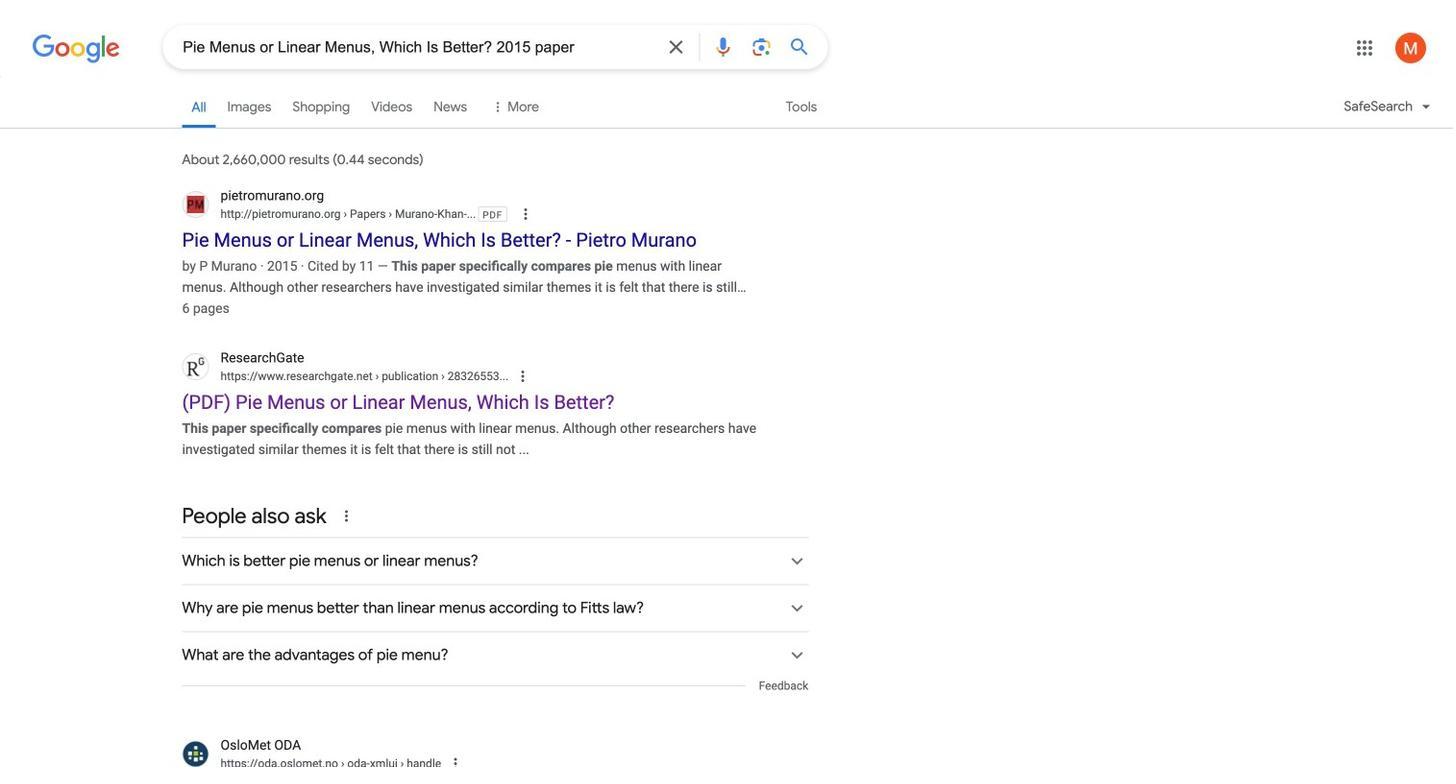Task type: vqa. For each thing, say whether or not it's contained in the screenshot.
Google "IMAGE"
yes



Task type: locate. For each thing, give the bounding box(es) containing it.
navigation
[[0, 85, 1453, 139]]

search by voice image
[[712, 36, 735, 59]]

None search field
[[0, 24, 828, 69]]

search by image image
[[750, 36, 773, 59]]

None text field
[[220, 206, 476, 223], [341, 208, 476, 221], [338, 758, 441, 768], [220, 206, 476, 223], [341, 208, 476, 221], [338, 758, 441, 768]]

None text field
[[220, 368, 508, 385], [372, 370, 508, 383], [220, 756, 441, 768], [220, 368, 508, 385], [372, 370, 508, 383], [220, 756, 441, 768]]



Task type: describe. For each thing, give the bounding box(es) containing it.
Search text field
[[183, 37, 653, 61]]

google image
[[32, 35, 120, 63]]



